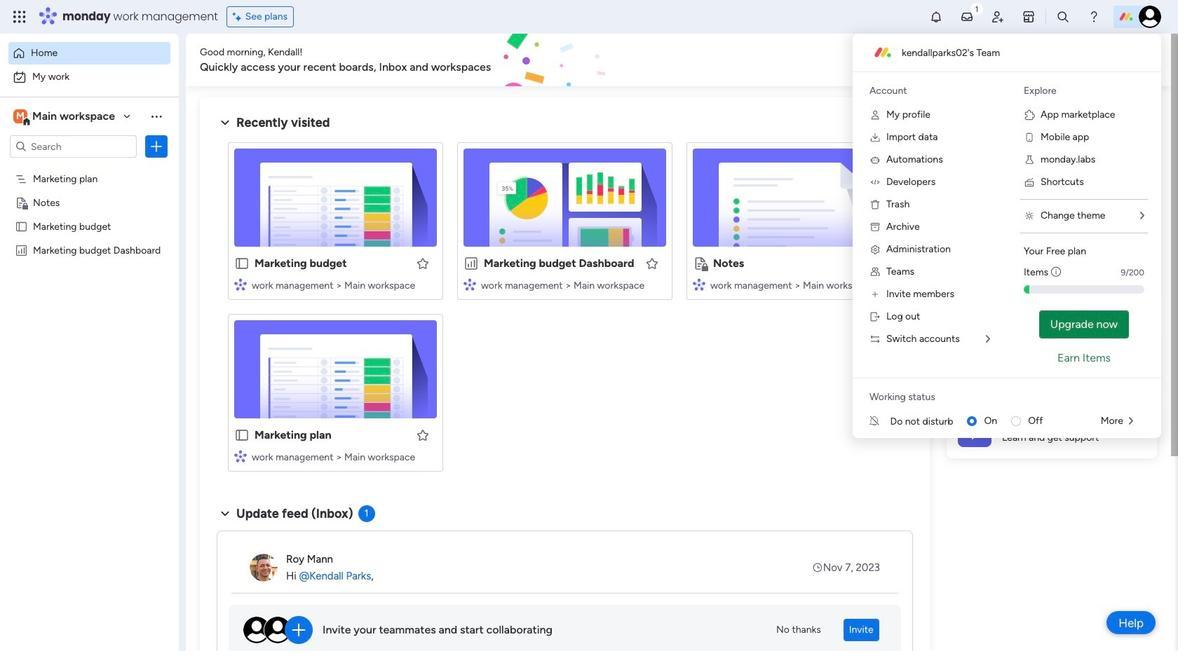 Task type: locate. For each thing, give the bounding box(es) containing it.
0 vertical spatial list arrow image
[[1141, 211, 1145, 221]]

workspace options image
[[149, 109, 163, 123]]

trash image
[[870, 199, 881, 210]]

roy mann image
[[250, 554, 278, 582]]

update feed image
[[960, 10, 974, 24]]

add to favorites image
[[416, 256, 430, 270], [875, 256, 889, 270], [416, 428, 430, 442]]

archive image
[[870, 222, 881, 233]]

public dashboard image
[[15, 243, 28, 257]]

add to favorites image for private board image at the right of page
[[875, 256, 889, 270]]

component image
[[693, 278, 706, 291]]

templates image image
[[960, 106, 1145, 203]]

select product image
[[13, 10, 27, 24]]

private board image
[[15, 196, 28, 209]]

v2 surfce no notifications image
[[870, 414, 891, 429]]

option
[[8, 42, 170, 65], [8, 66, 170, 88], [0, 166, 179, 169]]

close update feed (inbox) image
[[217, 506, 234, 523]]

0 horizontal spatial public board image
[[15, 220, 28, 233]]

v2 user feedback image
[[958, 52, 969, 68]]

kendall parks image
[[1139, 6, 1162, 28]]

help center element
[[947, 402, 1158, 458]]

list arrow image
[[1141, 211, 1145, 221], [986, 335, 991, 344]]

1 horizontal spatial public board image
[[234, 256, 250, 271]]

1 image
[[971, 1, 984, 16]]

help image
[[1087, 10, 1101, 24]]

automations image
[[870, 154, 881, 166]]

invite members image
[[870, 289, 881, 300]]

list box
[[0, 164, 179, 451]]

1 horizontal spatial list arrow image
[[1141, 211, 1145, 221]]

add to favorites image for public board image
[[416, 428, 430, 442]]

shortcuts image
[[1024, 177, 1035, 188]]

workspace selection element
[[13, 108, 117, 126]]

0 vertical spatial option
[[8, 42, 170, 65]]

public board image
[[15, 220, 28, 233], [234, 256, 250, 271]]

invite members image
[[991, 10, 1005, 24]]

add to favorites image
[[645, 256, 659, 270]]

1 vertical spatial list arrow image
[[986, 335, 991, 344]]

mobile app image
[[1024, 132, 1035, 143]]

public dashboard image
[[464, 256, 479, 271]]

log out image
[[870, 311, 881, 323]]



Task type: vqa. For each thing, say whether or not it's contained in the screenshot.
list arrow image to the bottom
yes



Task type: describe. For each thing, give the bounding box(es) containing it.
teams image
[[870, 267, 881, 278]]

administration image
[[870, 244, 881, 255]]

change theme image
[[1024, 210, 1035, 222]]

options image
[[149, 140, 163, 154]]

0 vertical spatial public board image
[[15, 220, 28, 233]]

getting started element
[[947, 335, 1158, 391]]

notifications image
[[930, 10, 944, 24]]

developers image
[[870, 177, 881, 188]]

import data image
[[870, 132, 881, 143]]

2 vertical spatial option
[[0, 166, 179, 169]]

0 horizontal spatial list arrow image
[[986, 335, 991, 344]]

monday.labs image
[[1024, 154, 1035, 166]]

monday marketplace image
[[1022, 10, 1036, 24]]

Search in workspace field
[[29, 139, 117, 155]]

search everything image
[[1056, 10, 1071, 24]]

public board image
[[234, 428, 250, 443]]

my profile image
[[870, 109, 881, 121]]

list arrow image
[[1129, 417, 1134, 427]]

1 vertical spatial option
[[8, 66, 170, 88]]

see plans image
[[233, 9, 245, 25]]

v2 info image
[[1052, 265, 1061, 280]]

workspace image
[[13, 109, 27, 124]]

1 element
[[358, 506, 375, 523]]

quick search results list box
[[217, 131, 913, 489]]

private board image
[[693, 256, 709, 271]]

close recently visited image
[[217, 114, 234, 131]]

1 vertical spatial public board image
[[234, 256, 250, 271]]



